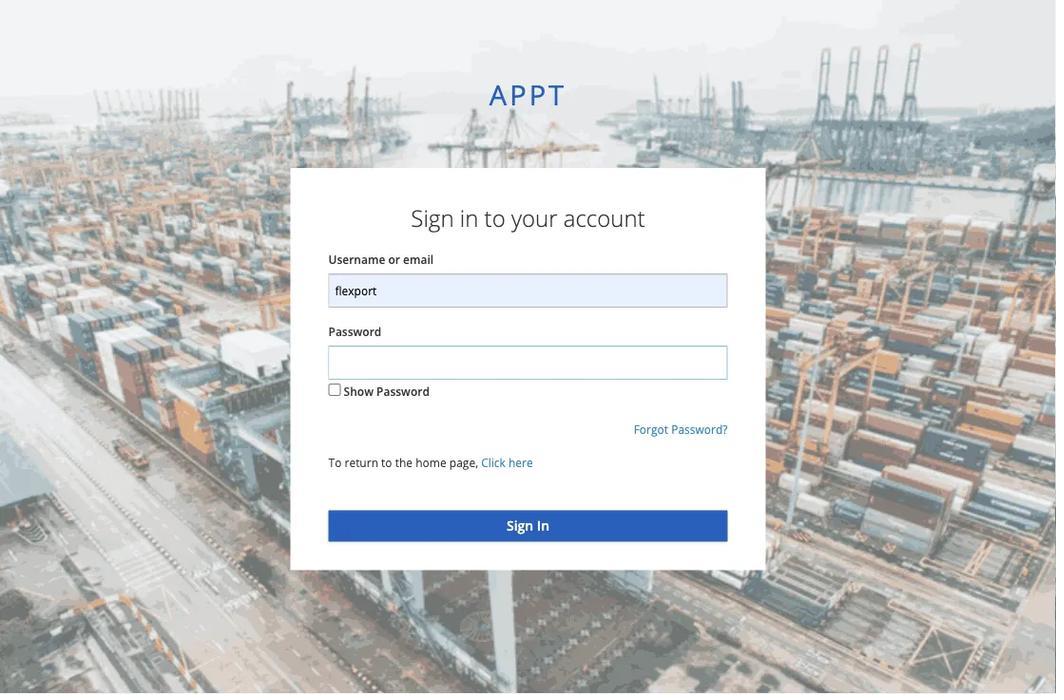 Task type: describe. For each thing, give the bounding box(es) containing it.
username or email
[[328, 252, 434, 267]]

to return to the home page, click here
[[328, 456, 533, 471]]

page,
[[449, 456, 478, 471]]

click here link
[[481, 456, 533, 471]]

show
[[344, 384, 374, 400]]

account
[[563, 203, 645, 234]]

Username or email text field
[[328, 274, 728, 308]]

in
[[460, 203, 478, 234]]

forgot
[[634, 422, 668, 438]]

return
[[345, 456, 378, 471]]

show password
[[344, 384, 430, 400]]

click
[[481, 456, 506, 471]]

password?
[[671, 422, 728, 438]]

to for your
[[484, 203, 505, 234]]

sign in to your account
[[411, 203, 645, 234]]

to
[[328, 456, 342, 471]]

0 vertical spatial password
[[328, 324, 381, 340]]

or
[[388, 252, 400, 267]]

here
[[509, 456, 533, 471]]

forgot password? link
[[634, 422, 728, 438]]



Task type: locate. For each thing, give the bounding box(es) containing it.
0 horizontal spatial to
[[381, 456, 392, 471]]

username
[[328, 252, 385, 267]]

password right show
[[377, 384, 430, 400]]

password
[[328, 324, 381, 340], [377, 384, 430, 400]]

0 vertical spatial to
[[484, 203, 505, 234]]

to
[[484, 203, 505, 234], [381, 456, 392, 471]]

email
[[403, 252, 434, 267]]

to for the
[[381, 456, 392, 471]]

to right in
[[484, 203, 505, 234]]

appt
[[489, 76, 567, 113]]

to left the
[[381, 456, 392, 471]]

forgot password?
[[634, 422, 728, 438]]

the
[[395, 456, 413, 471]]

Show Password checkbox
[[328, 384, 341, 397]]

None submit
[[328, 511, 728, 542]]

1 vertical spatial password
[[377, 384, 430, 400]]

your
[[511, 203, 558, 234]]

Password password field
[[328, 346, 728, 380]]

1 vertical spatial to
[[381, 456, 392, 471]]

1 horizontal spatial to
[[484, 203, 505, 234]]

home
[[416, 456, 446, 471]]

sign
[[411, 203, 454, 234]]

password up show
[[328, 324, 381, 340]]



